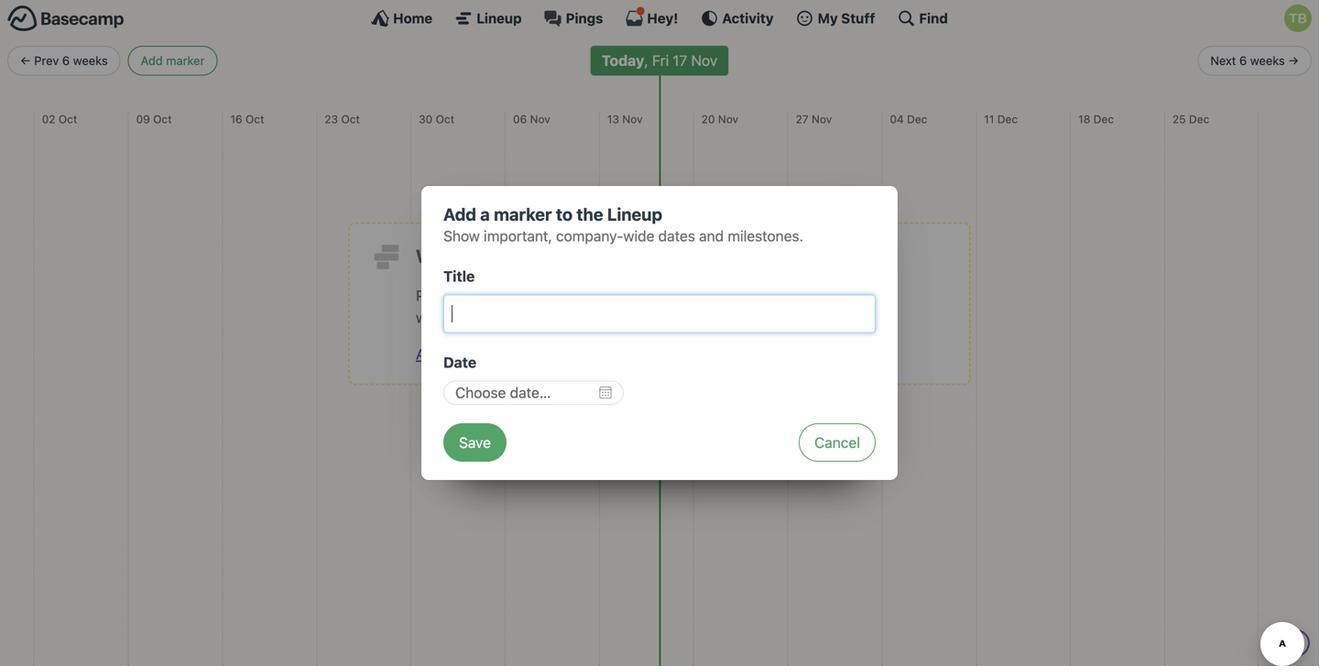 Task type: vqa. For each thing, say whether or not it's contained in the screenshot.
Title
yes



Task type: describe. For each thing, give the bounding box(es) containing it.
start
[[659, 309, 690, 326]]

lineup inside add a marker to the lineup show important, company-wide dates and milestones.
[[607, 204, 663, 225]]

06
[[513, 113, 527, 126]]

2 6 from the left
[[1240, 54, 1247, 67]]

dates inside add a marker to the lineup show important, company-wide dates and milestones.
[[659, 227, 696, 245]]

to for marker
[[556, 204, 573, 225]]

02
[[42, 113, 55, 126]]

20
[[702, 113, 715, 126]]

cancel
[[815, 434, 861, 451]]

add for marker
[[141, 54, 163, 67]]

dec for 25 dec
[[1190, 113, 1210, 126]]

important,
[[484, 227, 552, 245]]

and down snapshot at the right top of page
[[693, 309, 718, 326]]

home link
[[371, 9, 433, 27]]

18 dec
[[1079, 113, 1114, 126]]

09 oct
[[136, 113, 172, 126]]

activity link
[[700, 9, 774, 27]]

11
[[985, 113, 995, 126]]

1 horizontal spatial on
[[503, 287, 520, 304]]

0 horizontal spatial on
[[472, 309, 489, 326]]

cancel link
[[799, 423, 876, 462]]

for
[[592, 287, 610, 304]]

dec for 04 dec
[[907, 113, 928, 126]]

lineup inside the main element
[[477, 10, 522, 26]]

04
[[890, 113, 904, 126]]

show
[[444, 227, 480, 245]]

today
[[602, 52, 645, 69]]

find button
[[898, 9, 948, 27]]

my
[[818, 10, 838, 26]]

add marker
[[141, 54, 205, 67]]

a up the what,
[[524, 287, 532, 304]]

working
[[416, 309, 468, 326]]

prev
[[34, 54, 59, 67]]

02 oct
[[42, 113, 77, 126]]

2 weeks from the left
[[1251, 54, 1285, 67]]

1 weeks from the left
[[73, 54, 108, 67]]

nov for 13 nov
[[623, 113, 643, 126]]

and inside add a marker to the lineup show important, company-wide dates and milestones.
[[699, 227, 724, 245]]

oct for 30 oct
[[436, 113, 455, 126]]

09
[[136, 113, 150, 126]]

1 vertical spatial the
[[521, 245, 550, 267]]

add start/end dates to a project link
[[416, 346, 626, 363]]

snapshot
[[679, 287, 740, 304]]

welcome
[[416, 245, 496, 267]]

milestones.
[[728, 227, 804, 245]]

and down timeline at the top of page
[[533, 309, 558, 326]]

end.
[[722, 309, 751, 326]]

add for start/end
[[416, 346, 443, 363]]

a inside add a marker to the lineup show important, company-wide dates and milestones.
[[480, 204, 490, 225]]

timeline
[[536, 287, 588, 304]]

visual
[[625, 287, 663, 304]]

company-
[[556, 227, 624, 245]]

0 vertical spatial marker
[[166, 54, 205, 67]]

nov for 27 nov
[[812, 113, 832, 126]]

←
[[20, 54, 31, 67]]

11 dec
[[985, 113, 1018, 126]]



Task type: locate. For each thing, give the bounding box(es) containing it.
nov right 06
[[530, 113, 551, 126]]

nov
[[530, 113, 551, 126], [623, 113, 643, 126], [718, 113, 739, 126], [812, 113, 832, 126]]

when
[[562, 309, 597, 326]]

nov right 13
[[623, 113, 643, 126]]

1 dec from the left
[[907, 113, 928, 126]]

5 oct from the left
[[436, 113, 455, 126]]

0 horizontal spatial add
[[141, 54, 163, 67]]

dates right wide
[[659, 227, 696, 245]]

welcome to the lineup!
[[416, 245, 618, 267]]

1 oct from the left
[[59, 113, 77, 126]]

0 vertical spatial on
[[503, 287, 520, 304]]

add left date
[[416, 346, 443, 363]]

1 horizontal spatial add
[[416, 346, 443, 363]]

oct right 09
[[153, 113, 172, 126]]

oct right 30
[[436, 113, 455, 126]]

13 nov
[[607, 113, 643, 126]]

25 dec
[[1173, 113, 1210, 126]]

1 vertical spatial lineup
[[607, 204, 663, 225]]

nov for 06 nov
[[530, 113, 551, 126]]

None submit
[[444, 423, 507, 462]]

nov for 20 nov
[[718, 113, 739, 126]]

oct for 23 oct
[[341, 113, 360, 126]]

dec right "25" at the top
[[1190, 113, 1210, 126]]

0 horizontal spatial marker
[[166, 54, 205, 67]]

3 oct from the left
[[246, 113, 264, 126]]

add a marker to the lineup show important, company-wide dates and milestones.
[[444, 204, 804, 245]]

0 vertical spatial lineup
[[477, 10, 522, 26]]

dec for 11 dec
[[998, 113, 1018, 126]]

weeks right prev
[[73, 54, 108, 67]]

activity
[[722, 10, 774, 26]]

date
[[444, 354, 477, 371]]

to inside add a marker to the lineup show important, company-wide dates and milestones.
[[556, 204, 573, 225]]

a right for at the left of the page
[[614, 287, 622, 304]]

hey! button
[[625, 9, 678, 27]]

oct right the 02
[[59, 113, 77, 126]]

Choose date… field
[[444, 381, 624, 405]]

1 horizontal spatial weeks
[[1251, 54, 1285, 67]]

18
[[1079, 113, 1091, 126]]

0 horizontal spatial 6
[[62, 54, 70, 67]]

2 horizontal spatial add
[[444, 204, 477, 225]]

on up the what,
[[503, 287, 520, 304]]

0 horizontal spatial dates
[[510, 346, 547, 363]]

to for dates
[[551, 346, 564, 363]]

oct right '16'
[[246, 113, 264, 126]]

dec for 18 dec
[[1094, 113, 1114, 126]]

the down important,
[[521, 245, 550, 267]]

lineup
[[477, 10, 522, 26], [607, 204, 663, 225]]

a
[[480, 204, 490, 225], [524, 287, 532, 304], [614, 287, 622, 304], [667, 287, 675, 304], [568, 346, 576, 363]]

pings button
[[544, 9, 603, 27]]

6 right next at the right top of the page
[[1240, 54, 1247, 67]]

projects
[[446, 287, 500, 304], [601, 309, 655, 326]]

4 dec from the left
[[1190, 113, 1210, 126]]

3 nov from the left
[[718, 113, 739, 126]]

1 vertical spatial on
[[472, 309, 489, 326]]

6 right prev
[[62, 54, 70, 67]]

add inside add a marker to the lineup show important, company-wide dates and milestones.
[[444, 204, 477, 225]]

dec right 04
[[907, 113, 928, 126]]

stuff
[[842, 10, 876, 26]]

marker inside add a marker to the lineup show important, company-wide dates and milestones.
[[494, 204, 552, 225]]

1 horizontal spatial dates
[[659, 227, 696, 245]]

the
[[577, 204, 604, 225], [521, 245, 550, 267]]

add for a
[[444, 204, 477, 225]]

0 horizontal spatial projects
[[446, 287, 500, 304]]

27 nov
[[796, 113, 832, 126]]

marker up 09 oct in the top left of the page
[[166, 54, 205, 67]]

04 dec
[[890, 113, 928, 126]]

what's
[[761, 287, 804, 304]]

4 nov from the left
[[812, 113, 832, 126]]

1 6 from the left
[[62, 54, 70, 67]]

06 nov
[[513, 113, 551, 126]]

and
[[699, 227, 724, 245], [533, 309, 558, 326], [693, 309, 718, 326]]

to down when
[[551, 346, 564, 363]]

3 dec from the left
[[1094, 113, 1114, 126]]

30 oct
[[419, 113, 455, 126]]

dates
[[659, 227, 696, 245], [510, 346, 547, 363]]

2 vertical spatial add
[[416, 346, 443, 363]]

marker up important,
[[494, 204, 552, 225]]

projects down visual
[[601, 309, 655, 326]]

1 horizontal spatial 6
[[1240, 54, 1247, 67]]

add up show
[[444, 204, 477, 225]]

switch accounts image
[[7, 5, 125, 33]]

the inside add a marker to the lineup show important, company-wide dates and milestones.
[[577, 204, 604, 225]]

1 horizontal spatial the
[[577, 204, 604, 225]]

1 vertical spatial projects
[[601, 309, 655, 326]]

on
[[503, 287, 520, 304], [472, 309, 489, 326]]

oct for 09 oct
[[153, 113, 172, 126]]

play,
[[823, 287, 854, 304]]

who's
[[858, 287, 896, 304]]

1 vertical spatial add
[[444, 204, 477, 225]]

dec
[[907, 113, 928, 126], [998, 113, 1018, 126], [1094, 113, 1114, 126], [1190, 113, 1210, 126]]

add start/end dates to a project
[[416, 346, 626, 363]]

oct for 02 oct
[[59, 113, 77, 126]]

1 horizontal spatial marker
[[494, 204, 552, 225]]

on left the what,
[[472, 309, 489, 326]]

27
[[796, 113, 809, 126]]

lineup link
[[455, 9, 522, 27]]

wide
[[624, 227, 655, 245]]

23 oct
[[325, 113, 360, 126]]

and left milestones.
[[699, 227, 724, 245]]

oct right '23' at the left top of the page
[[341, 113, 360, 126]]

tim burton image
[[1285, 5, 1312, 32]]

4 oct from the left
[[341, 113, 360, 126]]

plot
[[416, 287, 442, 304]]

lineup up wide
[[607, 204, 663, 225]]

the up company- at top left
[[577, 204, 604, 225]]

title
[[444, 268, 475, 285]]

lineup left pings popup button in the left of the page
[[477, 10, 522, 26]]

6
[[62, 54, 70, 67], [1240, 54, 1247, 67]]

find
[[920, 10, 948, 26]]

13
[[607, 113, 619, 126]]

projects down title
[[446, 287, 500, 304]]

weeks
[[73, 54, 108, 67], [1251, 54, 1285, 67]]

16
[[230, 113, 243, 126]]

a left project
[[568, 346, 576, 363]]

project
[[580, 346, 626, 363]]

dec right 11
[[998, 113, 1018, 126]]

add
[[141, 54, 163, 67], [444, 204, 477, 225], [416, 346, 443, 363]]

0 vertical spatial projects
[[446, 287, 500, 304]]

23
[[325, 113, 338, 126]]

next
[[1211, 54, 1237, 67]]

main element
[[0, 0, 1320, 36]]

2 nov from the left
[[623, 113, 643, 126]]

hey!
[[647, 10, 678, 26]]

add up 09 oct in the top left of the page
[[141, 54, 163, 67]]

home
[[393, 10, 433, 26]]

weeks left "→"
[[1251, 54, 1285, 67]]

start/end
[[447, 346, 506, 363]]

a up start
[[667, 287, 675, 304]]

16 oct
[[230, 113, 264, 126]]

0 horizontal spatial weeks
[[73, 54, 108, 67]]

of
[[744, 287, 757, 304]]

2 dec from the left
[[998, 113, 1018, 126]]

→
[[1289, 54, 1299, 67]]

what,
[[493, 309, 529, 326]]

1 vertical spatial marker
[[494, 204, 552, 225]]

2 vertical spatial to
[[551, 346, 564, 363]]

my stuff button
[[796, 9, 876, 27]]

0 vertical spatial dates
[[659, 227, 696, 245]]

20 nov
[[702, 113, 739, 126]]

next 6 weeks →
[[1211, 54, 1299, 67]]

dec right 18
[[1094, 113, 1114, 126]]

oct
[[59, 113, 77, 126], [153, 113, 172, 126], [246, 113, 264, 126], [341, 113, 360, 126], [436, 113, 455, 126]]

oct for 16 oct
[[246, 113, 264, 126]]

25
[[1173, 113, 1186, 126]]

to down important,
[[500, 245, 517, 267]]

nov right 27
[[812, 113, 832, 126]]

0 vertical spatial the
[[577, 204, 604, 225]]

0 vertical spatial add
[[141, 54, 163, 67]]

1 vertical spatial to
[[500, 245, 517, 267]]

pings
[[566, 10, 603, 26]]

None text field
[[444, 295, 876, 333]]

1 vertical spatial dates
[[510, 346, 547, 363]]

0 horizontal spatial the
[[521, 245, 550, 267]]

marker
[[166, 54, 205, 67], [494, 204, 552, 225]]

to
[[556, 204, 573, 225], [500, 245, 517, 267], [551, 346, 564, 363]]

1 horizontal spatial lineup
[[607, 204, 663, 225]]

to up company- at top left
[[556, 204, 573, 225]]

a up important,
[[480, 204, 490, 225]]

0 vertical spatial to
[[556, 204, 573, 225]]

my stuff
[[818, 10, 876, 26]]

add marker link
[[128, 46, 218, 76]]

← prev 6 weeks
[[20, 54, 108, 67]]

dates up choose date… field
[[510, 346, 547, 363]]

lineup!
[[554, 245, 618, 267]]

1 nov from the left
[[530, 113, 551, 126]]

1 horizontal spatial projects
[[601, 309, 655, 326]]

30
[[419, 113, 433, 126]]

2 oct from the left
[[153, 113, 172, 126]]

plot projects on a timeline for a visual a snapshot of what's in play, who's working on what, and when projects start and end.
[[416, 287, 896, 326]]

0 horizontal spatial lineup
[[477, 10, 522, 26]]

in
[[808, 287, 820, 304]]

nov right 20
[[718, 113, 739, 126]]



